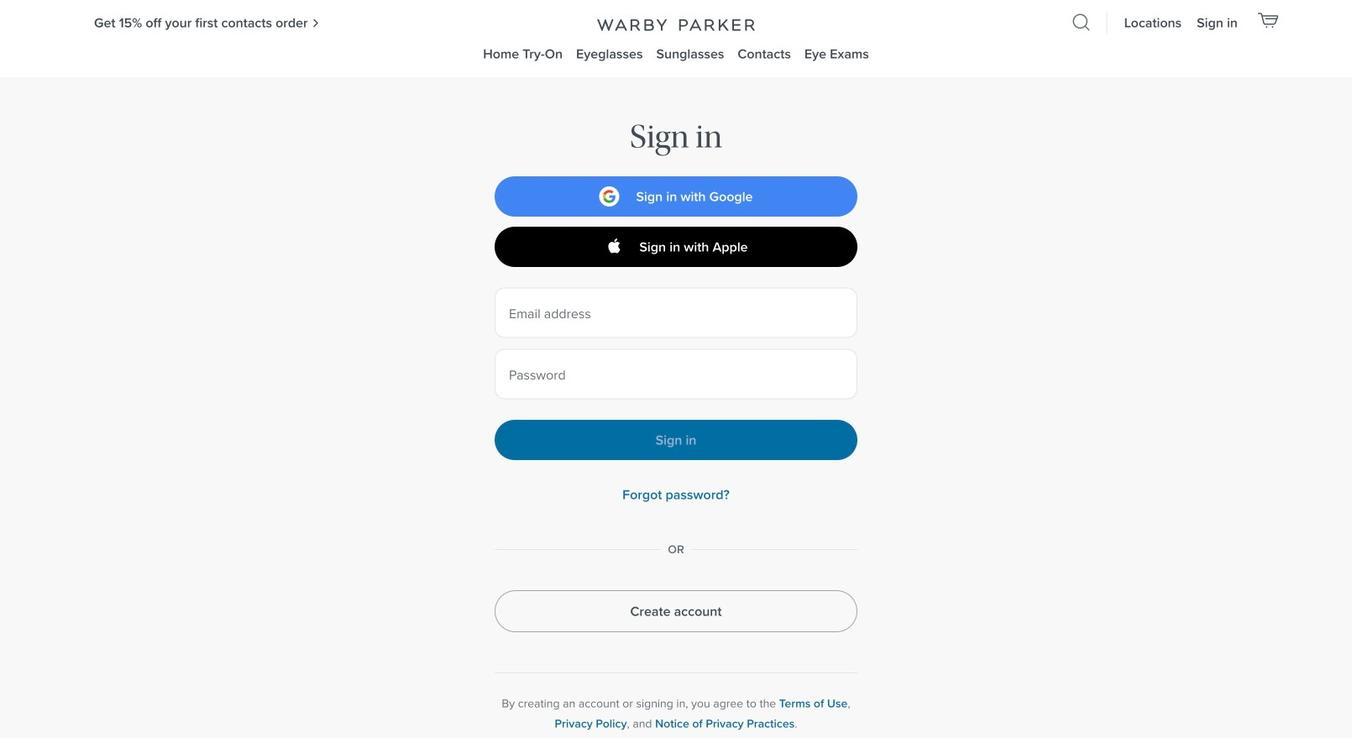 Task type: describe. For each thing, give the bounding box(es) containing it.
navigation element
[[0, 0, 1352, 77]]

cart image
[[1257, 12, 1279, 28]]

header search image
[[1073, 14, 1091, 32]]

Email address email field
[[509, 312, 843, 331]]



Task type: vqa. For each thing, say whether or not it's contained in the screenshot.
First and last name text box
no



Task type: locate. For each thing, give the bounding box(es) containing it.
warby parker logo image
[[595, 19, 757, 32]]

Password password field
[[507, 371, 805, 389]]



